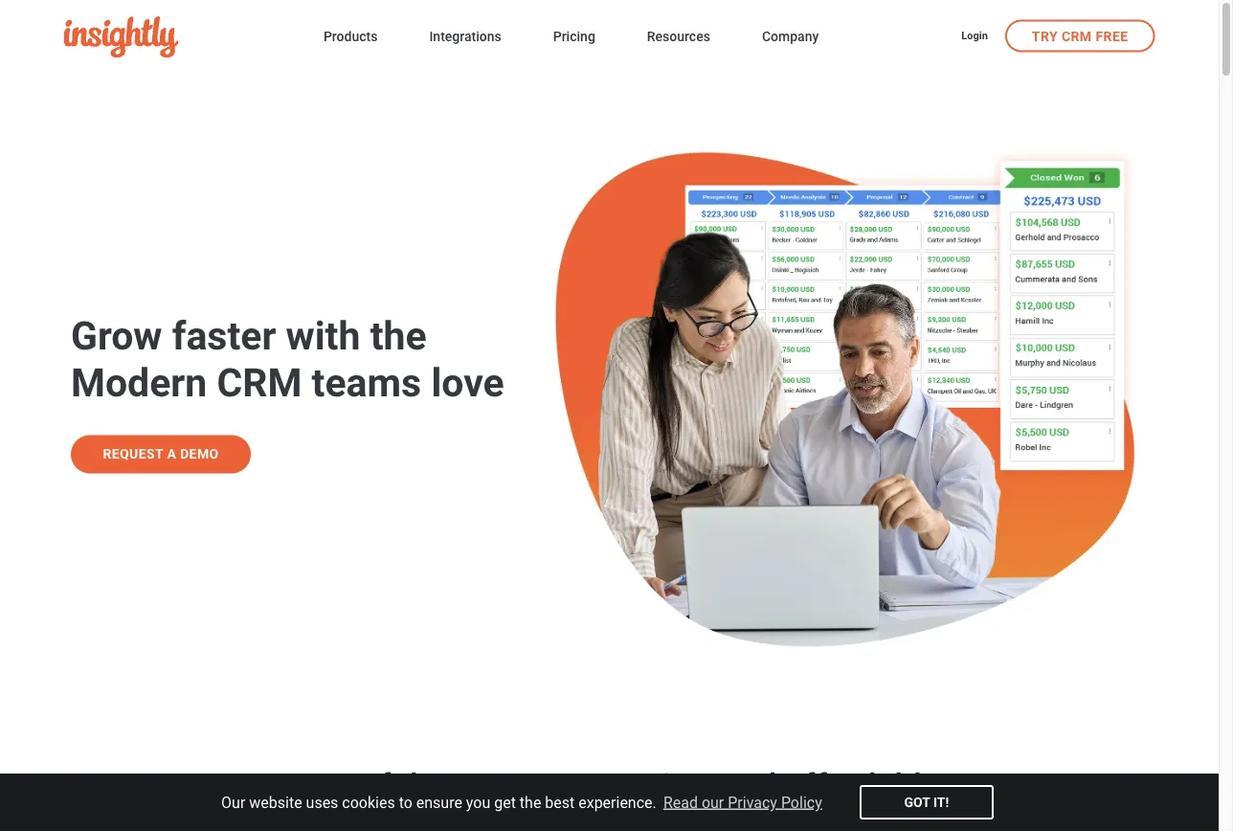 Task type: locate. For each thing, give the bounding box(es) containing it.
crm right try
[[1062, 28, 1092, 44]]

1 horizontal spatial to
[[512, 766, 542, 805]]

faster
[[172, 313, 276, 359]]

0 vertical spatial crm
[[1062, 28, 1092, 44]]

request a demo link
[[71, 435, 251, 474]]

0 horizontal spatial the
[[370, 313, 427, 359]]

crm
[[1062, 28, 1092, 44], [217, 360, 302, 406]]

products
[[324, 29, 378, 45]]

0 horizontal spatial to
[[399, 794, 413, 812]]

to
[[512, 766, 542, 805], [399, 794, 413, 812]]

to left best
[[512, 766, 542, 805]]

ensure
[[416, 794, 463, 812]]

privacy
[[728, 794, 778, 812]]

1 horizontal spatial the
[[520, 794, 542, 812]]

try crm free
[[1032, 28, 1129, 44]]

insightly logo link
[[64, 16, 293, 58]]

request
[[103, 446, 163, 462]]

pricing link
[[553, 25, 596, 51]]

the up teams
[[370, 313, 427, 359]]

home banner businessman 2023 v3 image
[[551, 125, 1163, 650]]

to left ensure
[[399, 794, 413, 812]]

our
[[221, 794, 246, 812]]

1 vertical spatial the
[[520, 794, 542, 812]]

0 horizontal spatial crm
[[217, 360, 302, 406]]

the
[[370, 313, 427, 359], [520, 794, 542, 812]]

1 vertical spatial crm
[[217, 360, 302, 406]]

crm down faster
[[217, 360, 302, 406]]

powerful,
[[284, 766, 426, 805]]

website
[[249, 794, 302, 812]]

try crm free button
[[1006, 20, 1156, 52]]

easy
[[434, 766, 504, 805]]

1 horizontal spatial crm
[[1062, 28, 1092, 44]]

our website uses cookies to ensure you get the best experience. read our privacy policy
[[221, 794, 822, 812]]

powerful, easy to customize, and affordable.
[[284, 766, 950, 805]]

the right the get
[[520, 794, 542, 812]]

crm inside button
[[1062, 28, 1092, 44]]

cookieconsent dialog
[[0, 774, 1219, 831]]

got it!
[[905, 794, 949, 810]]

love
[[431, 360, 505, 406]]

with
[[286, 313, 361, 359]]

0 vertical spatial the
[[370, 313, 427, 359]]

company link
[[762, 25, 819, 51]]



Task type: vqa. For each thing, say whether or not it's contained in the screenshot.
get
yes



Task type: describe. For each thing, give the bounding box(es) containing it.
integrations
[[429, 29, 502, 45]]

customize,
[[550, 766, 713, 805]]

and
[[721, 766, 777, 805]]

try
[[1032, 28, 1058, 44]]

the inside grow faster with the modern crm teams love
[[370, 313, 427, 359]]

grow faster with the modern crm teams love
[[71, 313, 505, 406]]

policy
[[781, 794, 822, 812]]

experience.
[[579, 794, 657, 812]]

company
[[762, 29, 819, 45]]

modern
[[71, 360, 207, 406]]

resources
[[647, 29, 711, 45]]

affordable.
[[785, 766, 950, 805]]

products link
[[324, 25, 378, 51]]

insightly logo image
[[64, 16, 179, 58]]

the inside cookieconsent dialog
[[520, 794, 542, 812]]

free
[[1096, 28, 1129, 44]]

read our privacy policy button
[[661, 788, 826, 817]]

try crm free link
[[1006, 20, 1156, 52]]

resources link
[[647, 25, 711, 51]]

grow
[[71, 313, 162, 359]]

get
[[494, 794, 516, 812]]

cookies
[[342, 794, 395, 812]]

you
[[466, 794, 491, 812]]

request a demo
[[103, 446, 219, 462]]

demo
[[180, 446, 219, 462]]

login
[[962, 29, 988, 41]]

to inside cookieconsent dialog
[[399, 794, 413, 812]]

integrations link
[[429, 25, 502, 51]]

teams
[[312, 360, 422, 406]]

it!
[[934, 794, 949, 810]]

got
[[905, 794, 930, 810]]

got it! button
[[860, 785, 994, 820]]

best
[[545, 794, 575, 812]]

uses
[[306, 794, 338, 812]]

read
[[664, 794, 698, 812]]

crm inside grow faster with the modern crm teams love
[[217, 360, 302, 406]]

login link
[[962, 29, 988, 45]]

pricing
[[553, 29, 596, 45]]

our
[[702, 794, 724, 812]]

a
[[167, 446, 176, 462]]



